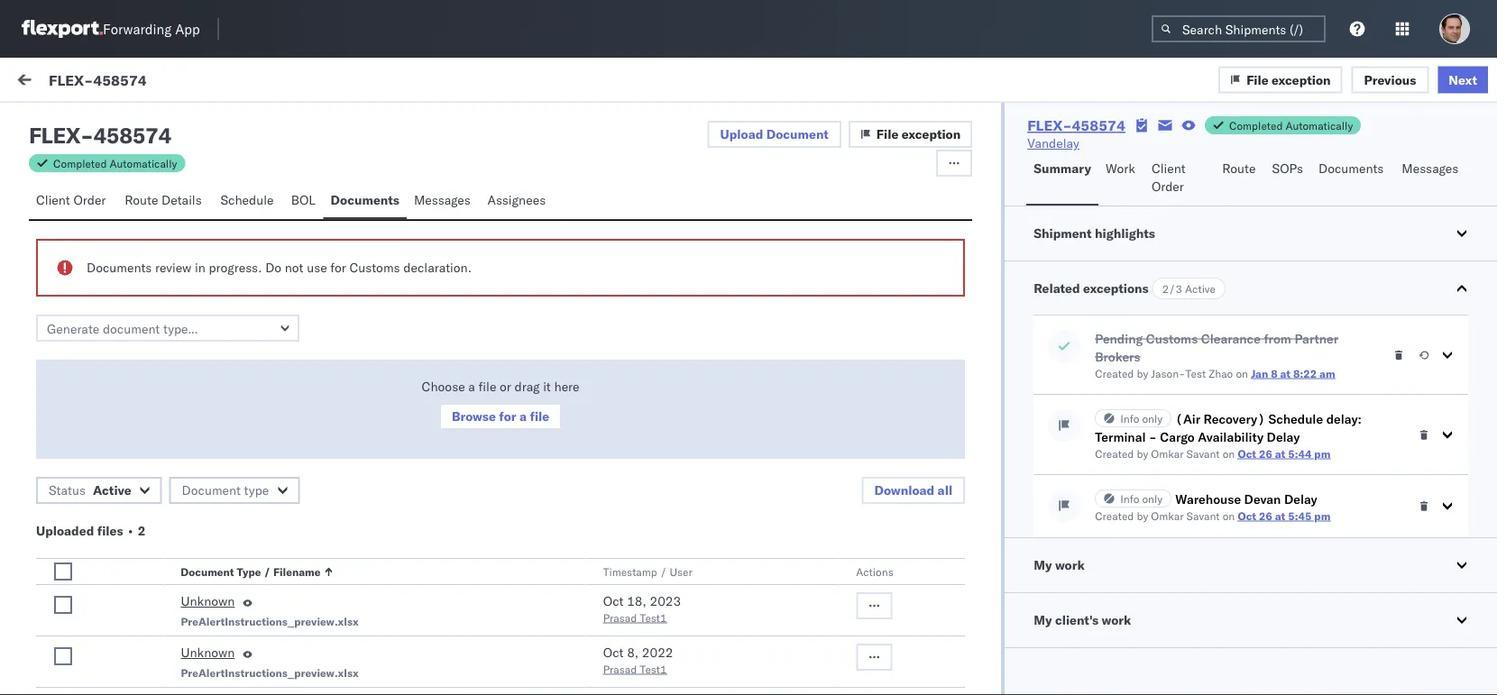 Task type: describe. For each thing, give the bounding box(es) containing it.
documents for right the documents button
[[1319, 161, 1384, 176]]

0 vertical spatial warehouse
[[1176, 492, 1241, 507]]

at for schedule
[[1275, 447, 1286, 461]]

download all
[[875, 483, 953, 498]]

document type / filename
[[181, 565, 321, 579]]

shipment
[[1034, 226, 1092, 241]]

oct for oct 8, 2022 prasad test1
[[603, 645, 624, 661]]

0 horizontal spatial documents button
[[323, 184, 407, 219]]

related for related exceptions
[[1034, 281, 1080, 296]]

savant up the test.
[[129, 195, 168, 211]]

0 horizontal spatial file
[[479, 379, 497, 395]]

my work button
[[1005, 539, 1497, 593]]

flex - 458574
[[29, 122, 171, 149]]

1 horizontal spatial type
[[272, 470, 301, 486]]

not
[[285, 260, 304, 276]]

savant down review
[[129, 276, 168, 292]]

work right client's
[[1102, 613, 1132, 628]]

type inside "button"
[[237, 565, 261, 579]]

omkar savant inside button
[[88, 655, 168, 671]]

1854269
[[1205, 291, 1259, 307]]

shipment highlights button
[[1005, 207, 1497, 261]]

jan
[[1251, 367, 1269, 380]]

exception: for exception: warehouse devan delay
[[57, 569, 121, 585]]

omkar up latent messaging test. on the left of the page
[[88, 195, 125, 211]]

flex
[[29, 122, 80, 149]]

0 horizontal spatial exception
[[902, 126, 961, 142]]

prasad for 8,
[[603, 663, 637, 676]]

exceptions
[[1084, 281, 1149, 296]]

0 horizontal spatial messages button
[[407, 184, 480, 219]]

/ inside "button"
[[264, 565, 271, 579]]

1 horizontal spatial completed automatically
[[1230, 119, 1353, 132]]

choose
[[422, 379, 465, 395]]

edt for oct 26, 2023, 5:45 pm edt
[[649, 571, 672, 586]]

2023, for 6:30
[[558, 372, 593, 388]]

test
[[1186, 367, 1206, 380]]

a for browse for a file
[[520, 409, 527, 424]]

i
[[54, 308, 58, 323]]

client order for rightmost the client order button
[[1152, 161, 1186, 194]]

warehouse devan delay
[[1176, 492, 1318, 507]]

1 horizontal spatial file exception
[[1247, 71, 1331, 87]]

1 vertical spatial file exception
[[877, 126, 961, 142]]

∙
[[126, 523, 135, 539]]

pending
[[1095, 331, 1143, 347]]

in
[[195, 260, 205, 276]]

prealertinstructions_preview.xlsx for oct 18, 2023
[[181, 615, 359, 628]]

savant inside button
[[129, 655, 168, 671]]

flex- 1854269
[[1167, 291, 1259, 307]]

0 vertical spatial file
[[1247, 71, 1269, 87]]

flex- up external (0)
[[49, 71, 93, 89]]

download all button
[[862, 477, 965, 504]]

2022
[[642, 645, 673, 661]]

savant up the flex- 2271801
[[1187, 447, 1220, 461]]

edt for oct 26, 2023, 7:00 pm edt
[[649, 291, 672, 307]]

4 omkar savant from the top
[[88, 439, 168, 455]]

document type
[[182, 483, 269, 498]]

0 horizontal spatial warehouse
[[124, 569, 192, 585]]

pm for delay
[[1315, 509, 1331, 523]]

active for 2/3 active
[[1185, 282, 1216, 295]]

1 vertical spatial delay
[[1285, 492, 1318, 507]]

message list
[[210, 115, 288, 130]]

actions
[[857, 565, 894, 579]]

schedule inside button
[[221, 192, 274, 208]]

browse for a file
[[452, 409, 550, 424]]

shipment highlights
[[1034, 226, 1156, 241]]

0 vertical spatial my
[[18, 69, 47, 94]]

0 horizontal spatial client order button
[[29, 184, 118, 219]]

by for warehouse
[[1137, 509, 1149, 523]]

review
[[155, 260, 192, 276]]

pm for 5:45
[[627, 571, 646, 586]]

app
[[175, 20, 200, 37]]

contract
[[242, 605, 290, 621]]

flexport. image
[[22, 20, 103, 38]]

0 vertical spatial customs
[[349, 260, 400, 276]]

8
[[1271, 367, 1278, 380]]

edt for oct 26, 2023, 7:22 pm edt
[[649, 210, 672, 226]]

omkar down the flex- 2271801
[[1151, 509, 1184, 523]]

(air recovery) schedule delay: terminal - cargo availability delay
[[1095, 411, 1362, 445]]

with
[[190, 605, 214, 621]]

oct 26 at 5:45 pm button
[[1238, 509, 1331, 523]]

message for message list
[[210, 115, 262, 130]]

Generate document type... text field
[[36, 315, 299, 342]]

8:22
[[1294, 367, 1317, 380]]

zhao
[[1209, 367, 1233, 380]]

uploaded files ∙ 2
[[36, 523, 146, 539]]

item/shipment
[[1234, 157, 1308, 170]]

26, for oct 26, 2023, 7:22 pm edt
[[535, 210, 554, 226]]

order for rightmost the client order button
[[1152, 179, 1184, 194]]

documents for leftmost the documents button
[[331, 192, 400, 208]]

omkar up filing
[[88, 276, 125, 292]]

active for status active
[[93, 483, 131, 498]]

omkar inside button
[[88, 655, 125, 671]]

sops
[[1272, 161, 1303, 176]]

internal (0) button
[[114, 106, 202, 142]]

status
[[49, 483, 86, 498]]

sops button
[[1265, 152, 1312, 206]]

bol
[[291, 192, 316, 208]]

improve
[[265, 308, 310, 323]]

458574 down import
[[93, 122, 171, 149]]

2023
[[650, 594, 681, 609]]

terminal
[[1095, 429, 1146, 445]]

test1 for 2022
[[640, 663, 667, 676]]

latent messaging test.
[[54, 226, 184, 242]]

exception: unknown customs hold type
[[57, 470, 301, 486]]

26, for oct 26, 2023, 6:30 pm edt
[[535, 372, 554, 388]]

0 vertical spatial automatically
[[1286, 119, 1353, 132]]

a right choose
[[468, 379, 475, 395]]

client for rightmost the client order button
[[1152, 161, 1186, 176]]

by inside pending customs clearance from partner brokers created by jason-test zhao on jan 8 at 8:22 am
[[1137, 367, 1149, 380]]

3 omkar savant from the top
[[88, 358, 168, 373]]

flex- up vandelay
[[1028, 116, 1072, 134]]

oct 18, 2023 prasad test1
[[603, 594, 681, 625]]

route details button
[[118, 184, 213, 219]]

0 horizontal spatial am
[[61, 308, 78, 323]]

order for the leftmost the client order button
[[73, 192, 106, 208]]

1 horizontal spatial documents button
[[1312, 152, 1395, 206]]

resize handle column header for time
[[809, 151, 831, 696]]

import work
[[134, 74, 205, 90]]

documents review in progress. do not use for customs declaration.
[[87, 260, 472, 276]]

0 vertical spatial devan
[[1245, 492, 1281, 507]]

created by omkar savant on oct 26 at 5:45 pm
[[1095, 509, 1331, 523]]

do
[[265, 260, 282, 276]]

0 horizontal spatial customs
[[184, 470, 237, 486]]

oct for oct 26, 2023, 6:30 pm edt
[[511, 372, 531, 388]]

documents for documents review in progress. do not use for customs declaration.
[[87, 260, 152, 276]]

jan 8 at 8:22 am button
[[1251, 367, 1336, 380]]

my client's work
[[1034, 613, 1132, 628]]

1 horizontal spatial client order button
[[1145, 152, 1215, 206]]

omkar left ∙
[[88, 538, 125, 554]]

- for oct 26, 2023, 5:45 pm edt
[[839, 571, 847, 586]]

a for this is a great deal and with this contract established,
[[95, 605, 101, 621]]

details
[[162, 192, 202, 208]]

0 horizontal spatial 5:45
[[596, 571, 624, 586]]

created inside pending customs clearance from partner brokers created by jason-test zhao on jan 8 at 8:22 am
[[1095, 367, 1134, 380]]

savant up exception: warehouse devan delay
[[129, 538, 168, 554]]

summary button
[[1027, 152, 1099, 206]]

will create a lucrative partnership.
[[54, 605, 455, 639]]

omkar down 'cargo'
[[1151, 447, 1184, 461]]

next button
[[1438, 66, 1488, 93]]

oct 8, 2022 prasad test1
[[603, 645, 673, 676]]

am inside pending customs clearance from partner brokers created by jason-test zhao on jan 8 at 8:22 am
[[1320, 367, 1336, 380]]

pm for 6:30
[[627, 372, 646, 388]]

document for type
[[182, 483, 241, 498]]

work up external (0)
[[52, 69, 98, 94]]

info only for warehouse
[[1121, 492, 1163, 506]]

forwarding
[[103, 20, 172, 37]]

list
[[266, 115, 288, 130]]

(air
[[1176, 411, 1201, 427]]

choose a file or drag it here
[[422, 379, 580, 395]]

summary
[[1034, 161, 1091, 176]]

a right filing
[[114, 308, 120, 323]]

0 horizontal spatial for
[[330, 260, 346, 276]]

0 vertical spatial exception
[[1272, 71, 1331, 87]]

7:00
[[596, 291, 624, 307]]

delay inside "(air recovery) schedule delay: terminal - cargo availability delay"
[[1267, 429, 1300, 445]]

i am filing a commendation report to improve
[[54, 308, 310, 323]]

(0) for internal (0)
[[168, 115, 192, 130]]

document for type
[[181, 565, 234, 579]]

files
[[97, 523, 123, 539]]

partner
[[1295, 331, 1339, 347]]

pm for schedule
[[1315, 447, 1331, 461]]

route for route details
[[125, 192, 158, 208]]

my work inside button
[[1034, 558, 1085, 573]]

- inside "(air recovery) schedule delay: terminal - cargo availability delay"
[[1149, 429, 1157, 445]]

0 horizontal spatial my work
[[18, 69, 98, 94]]

omkar up status active
[[88, 439, 125, 455]]

resize handle column header for message
[[481, 151, 503, 696]]

flex- for 1854269
[[1167, 291, 1205, 307]]

highlights
[[1095, 226, 1156, 241]]

flex-458574 link
[[1028, 116, 1126, 134]]

0 horizontal spatial flex-458574
[[49, 71, 147, 89]]

5 omkar savant from the top
[[88, 538, 168, 554]]

458574 up vandelay
[[1072, 116, 1126, 134]]

at inside pending customs clearance from partner brokers created by jason-test zhao on jan 8 at 8:22 am
[[1281, 367, 1291, 380]]

edt for oct 26, 2023, 6:30 pm edt
[[649, 372, 672, 388]]

2 vertical spatial delay
[[236, 569, 270, 585]]

browse for a file button
[[439, 403, 562, 430]]

all
[[938, 483, 953, 498]]

2/3
[[1162, 282, 1183, 295]]

use
[[307, 260, 327, 276]]

2/3 active
[[1162, 282, 1216, 295]]

0 horizontal spatial completed
[[53, 157, 107, 170]]



Task type: vqa. For each thing, say whether or not it's contained in the screenshot.
CFS
no



Task type: locate. For each thing, give the bounding box(es) containing it.
1 horizontal spatial active
[[1185, 282, 1216, 295]]

2 vertical spatial documents
[[87, 260, 152, 276]]

2 vertical spatial unknown
[[181, 645, 235, 661]]

test1 down 2023
[[640, 611, 667, 625]]

3 2023, from the top
[[558, 372, 593, 388]]

prealertinstructions_preview.xlsx for oct 8, 2022
[[181, 666, 359, 680]]

prasad inside oct 8, 2022 prasad test1
[[603, 663, 637, 676]]

2 vertical spatial at
[[1275, 509, 1286, 523]]

automatically
[[1286, 119, 1353, 132], [110, 157, 177, 170]]

4 pm from the top
[[627, 571, 646, 586]]

8,
[[627, 645, 639, 661]]

documents
[[1319, 161, 1384, 176], [331, 192, 400, 208], [87, 260, 152, 276]]

message list button
[[202, 106, 295, 142]]

0 vertical spatial by
[[1137, 367, 1149, 380]]

0 horizontal spatial type
[[237, 565, 261, 579]]

2 resize handle column header from the left
[[809, 151, 831, 696]]

1366815
[[1205, 372, 1259, 388]]

None checkbox
[[54, 563, 72, 581], [54, 596, 72, 614], [54, 563, 72, 581], [54, 596, 72, 614]]

progress.
[[209, 260, 262, 276]]

resize handle column header for category
[[1137, 151, 1159, 696]]

4 26, from the top
[[535, 571, 554, 586]]

file left the or
[[479, 379, 497, 395]]

prasad down 8, on the bottom
[[603, 663, 637, 676]]

0 horizontal spatial schedule
[[221, 192, 274, 208]]

2 pm from the top
[[1315, 509, 1331, 523]]

1 vertical spatial flex-458574
[[1028, 116, 1126, 134]]

0 horizontal spatial documents
[[87, 260, 152, 276]]

flex-458574 up vandelay
[[1028, 116, 1126, 134]]

1 prasad from the top
[[603, 611, 637, 625]]

flex- 458574
[[1167, 210, 1252, 226]]

timestamp / user
[[603, 565, 693, 579]]

previous button
[[1352, 66, 1429, 93]]

7:22
[[596, 210, 624, 226]]

on inside pending customs clearance from partner brokers created by jason-test zhao on jan 8 at 8:22 am
[[1236, 367, 1249, 380]]

pm for 7:22
[[627, 210, 646, 226]]

0 horizontal spatial file
[[877, 126, 899, 142]]

test.
[[158, 226, 184, 242]]

omkar down filing
[[88, 358, 125, 373]]

edt right the 6:30
[[649, 372, 672, 388]]

related
[[1168, 157, 1205, 170], [1034, 281, 1080, 296]]

order right work button
[[1152, 179, 1184, 194]]

2023, for 7:00
[[558, 291, 593, 307]]

flex- for 2271801
[[1167, 462, 1205, 478]]

info down terminal
[[1121, 492, 1140, 506]]

1 pm from the top
[[1315, 447, 1331, 461]]

this is a great deal and with this contract established,
[[54, 605, 364, 621]]

type
[[244, 483, 269, 498]]

omkar down lucrative
[[88, 655, 125, 671]]

2 info only from the top
[[1121, 492, 1163, 506]]

jason-
[[1151, 367, 1186, 380]]

1 exception: from the top
[[57, 470, 121, 486]]

1 test1 from the top
[[640, 611, 667, 625]]

file
[[1247, 71, 1269, 87], [877, 126, 899, 142]]

4 2023, from the top
[[558, 571, 593, 586]]

availability
[[1198, 429, 1264, 445]]

(0) right external at the top left of the page
[[80, 115, 103, 130]]

0 vertical spatial 5:45
[[1289, 509, 1312, 523]]

a right is
[[95, 605, 101, 621]]

file inside button
[[530, 409, 550, 424]]

info for warehouse devan delay
[[1121, 492, 1140, 506]]

0 vertical spatial completed
[[1230, 119, 1283, 132]]

at down warehouse devan delay
[[1275, 509, 1286, 523]]

3 by from the top
[[1137, 509, 1149, 523]]

a inside will create a lucrative partnership.
[[448, 605, 455, 621]]

test1 for 2023
[[640, 611, 667, 625]]

0 horizontal spatial devan
[[195, 569, 233, 585]]

(0) inside "button"
[[80, 115, 103, 130]]

1 omkar savant from the top
[[88, 195, 168, 211]]

flex- down created by omkar savant on oct 26 at 5:44 pm
[[1167, 462, 1205, 478]]

work inside button
[[1106, 161, 1136, 176]]

route up messaging in the left of the page
[[125, 192, 158, 208]]

0 vertical spatial created
[[1095, 367, 1134, 380]]

1 vertical spatial message
[[56, 157, 99, 170]]

only
[[1142, 412, 1163, 425], [1142, 492, 1163, 506]]

on
[[1236, 367, 1249, 380], [1223, 447, 1235, 461], [1223, 509, 1235, 523]]

savant down generate document type... text field at left
[[129, 358, 168, 373]]

work right summary
[[1106, 161, 1136, 176]]

type
[[272, 470, 301, 486], [237, 565, 261, 579]]

/ inside button
[[660, 565, 667, 579]]

related for related work item/shipment
[[1168, 157, 1205, 170]]

1 vertical spatial messages
[[414, 192, 471, 208]]

customs inside pending customs clearance from partner brokers created by jason-test zhao on jan 8 at 8:22 am
[[1146, 331, 1198, 347]]

declaration.
[[403, 260, 472, 276]]

info only for (air
[[1121, 412, 1163, 425]]

file down "it" at left
[[530, 409, 550, 424]]

exception: warehouse devan delay
[[57, 569, 270, 585]]

flex- right highlights
[[1167, 210, 1205, 226]]

oct 26 at 5:44 pm button
[[1238, 447, 1331, 461]]

savant up 'exception: unknown customs hold type'
[[129, 439, 168, 455]]

client right work button
[[1152, 161, 1186, 176]]

0 vertical spatial prealertinstructions_preview.xlsx
[[181, 615, 359, 628]]

message for message
[[56, 157, 99, 170]]

browse
[[452, 409, 496, 424]]

0 vertical spatial 26
[[1259, 447, 1273, 461]]

1 vertical spatial my
[[1034, 558, 1052, 573]]

1 horizontal spatial warehouse
[[1176, 492, 1241, 507]]

2 edt from the top
[[649, 291, 672, 307]]

5:44
[[1289, 447, 1312, 461]]

2 2023, from the top
[[558, 291, 593, 307]]

1 resize handle column header from the left
[[481, 151, 503, 696]]

assignees button
[[480, 184, 556, 219]]

0 vertical spatial documents
[[1319, 161, 1384, 176]]

pm for 7:00
[[627, 291, 646, 307]]

message inside button
[[210, 115, 262, 130]]

26, right the or
[[535, 372, 554, 388]]

a right create
[[448, 605, 455, 621]]

1 / from the left
[[264, 565, 271, 579]]

(0) for external (0)
[[80, 115, 103, 130]]

3 created from the top
[[1095, 509, 1134, 523]]

a for will create a lucrative partnership.
[[448, 605, 455, 621]]

on for devan
[[1223, 509, 1235, 523]]

deal
[[137, 605, 162, 621]]

type up contract
[[237, 565, 261, 579]]

file up category
[[877, 126, 899, 142]]

savant
[[129, 195, 168, 211], [129, 276, 168, 292], [129, 358, 168, 373], [129, 439, 168, 455], [1187, 447, 1220, 461], [1187, 509, 1220, 523], [129, 538, 168, 554], [129, 655, 168, 671]]

message left list
[[210, 115, 262, 130]]

oct 26, 2023, 5:45 pm edt
[[511, 571, 672, 586]]

customs right use
[[349, 260, 400, 276]]

oct inside 'oct 18, 2023 prasad test1'
[[603, 594, 624, 609]]

458574 down the route button
[[1205, 210, 1252, 226]]

oct for oct 26, 2023, 5:45 pm edt
[[511, 571, 531, 586]]

(0) inside button
[[168, 115, 192, 130]]

1 vertical spatial prealertinstructions_preview.xlsx
[[181, 666, 359, 680]]

None checkbox
[[54, 648, 72, 666]]

0 vertical spatial unknown link
[[181, 593, 235, 614]]

prasad inside 'oct 18, 2023 prasad test1'
[[603, 611, 637, 625]]

1 vertical spatial document
[[182, 483, 241, 498]]

client up the latent
[[36, 192, 70, 208]]

2 vertical spatial customs
[[184, 470, 237, 486]]

1 horizontal spatial client
[[1152, 161, 1186, 176]]

1 info only from the top
[[1121, 412, 1163, 425]]

1 vertical spatial automatically
[[110, 157, 177, 170]]

oct for oct 18, 2023 prasad test1
[[603, 594, 624, 609]]

at for delay
[[1275, 509, 1286, 523]]

client's
[[1055, 613, 1099, 628]]

1 horizontal spatial my work
[[1034, 558, 1085, 573]]

1 26, from the top
[[535, 210, 554, 226]]

2 26, from the top
[[535, 291, 554, 307]]

2 prasad from the top
[[603, 663, 637, 676]]

oct for oct 26, 2023, 7:00 pm edt
[[511, 291, 531, 307]]

my for my work button
[[1034, 558, 1052, 573]]

2 test1 from the top
[[640, 663, 667, 676]]

edt
[[649, 210, 672, 226], [649, 291, 672, 307], [649, 372, 672, 388], [649, 571, 672, 586]]

1 horizontal spatial work
[[1106, 161, 1136, 176]]

recovery)
[[1204, 411, 1266, 427]]

documents right sops
[[1319, 161, 1384, 176]]

3 resize handle column header from the left
[[1137, 151, 1159, 696]]

2 info from the top
[[1121, 492, 1140, 506]]

for
[[330, 260, 346, 276], [499, 409, 516, 424]]

schedule up the 5:44
[[1269, 411, 1323, 427]]

for down the or
[[499, 409, 516, 424]]

1 horizontal spatial file
[[1247, 71, 1269, 87]]

flex- 1366815
[[1167, 372, 1259, 388]]

1 by from the top
[[1137, 367, 1149, 380]]

for inside browse for a file button
[[499, 409, 516, 424]]

/
[[264, 565, 271, 579], [660, 565, 667, 579]]

pm up 18,
[[627, 571, 646, 586]]

26 for recovery)
[[1259, 447, 1273, 461]]

0 horizontal spatial automatically
[[110, 157, 177, 170]]

26 down warehouse devan delay
[[1259, 509, 1273, 523]]

2023, left timestamp
[[558, 571, 593, 586]]

-
[[80, 122, 93, 149], [839, 210, 847, 226], [839, 291, 847, 307], [839, 372, 847, 388], [1149, 429, 1157, 445], [839, 571, 847, 586]]

1 horizontal spatial customs
[[349, 260, 400, 276]]

0 vertical spatial work
[[175, 74, 205, 90]]

established,
[[293, 605, 364, 621]]

0 vertical spatial exception:
[[57, 470, 121, 486]]

0 horizontal spatial (0)
[[80, 115, 103, 130]]

0 vertical spatial message
[[210, 115, 262, 130]]

omkar savant up messaging in the left of the page
[[88, 195, 168, 211]]

messaging
[[94, 226, 155, 242]]

2 vertical spatial document
[[181, 565, 234, 579]]

oct inside oct 8, 2022 prasad test1
[[603, 645, 624, 661]]

unknown down this is a great deal and with this contract established,
[[181, 645, 235, 661]]

2 horizontal spatial customs
[[1146, 331, 1198, 347]]

prasad for 18,
[[603, 611, 637, 625]]

2 by from the top
[[1137, 447, 1149, 461]]

1 horizontal spatial client order
[[1152, 161, 1186, 194]]

filing
[[82, 308, 110, 323]]

1 vertical spatial info
[[1121, 492, 1140, 506]]

devan up oct 26 at 5:45 pm button
[[1245, 492, 1281, 507]]

1 vertical spatial work
[[1106, 161, 1136, 176]]

exception: for exception: unknown customs hold type
[[57, 470, 121, 486]]

on for recovery)
[[1223, 447, 1235, 461]]

my client's work button
[[1005, 594, 1497, 648]]

user
[[670, 565, 693, 579]]

1 horizontal spatial exception
[[1272, 71, 1331, 87]]

savant down warehouse devan delay
[[1187, 509, 1220, 523]]

exception: up is
[[57, 569, 121, 585]]

my up external at the top left of the page
[[18, 69, 47, 94]]

vandelay
[[1028, 135, 1080, 151]]

route left sops
[[1223, 161, 1256, 176]]

omkar savant button
[[11, 638, 1487, 696]]

1 created from the top
[[1095, 367, 1134, 380]]

2023,
[[558, 210, 593, 226], [558, 291, 593, 307], [558, 372, 593, 388], [558, 571, 593, 586]]

it
[[543, 379, 551, 395]]

completed automatically up item/shipment
[[1230, 119, 1353, 132]]

documents right bol button
[[331, 192, 400, 208]]

timestamp / user button
[[600, 561, 821, 579]]

1 horizontal spatial completed
[[1230, 119, 1283, 132]]

external (0) button
[[22, 106, 114, 142]]

1 vertical spatial customs
[[1146, 331, 1198, 347]]

documents button right sops
[[1312, 152, 1395, 206]]

flex- for 458574
[[1167, 210, 1205, 226]]

previous
[[1364, 71, 1417, 87]]

file down "search shipments (/)" text box
[[1247, 71, 1269, 87]]

0 vertical spatial on
[[1236, 367, 1249, 380]]

unknown for oct 8, 2022
[[181, 645, 235, 661]]

schedule inside "(air recovery) schedule delay: terminal - cargo availability delay"
[[1269, 411, 1323, 427]]

client for the leftmost the client order button
[[36, 192, 70, 208]]

flex- 2271801
[[1167, 462, 1259, 478]]

5:45 up 'oct 18, 2023 prasad test1'
[[596, 571, 624, 586]]

latent
[[54, 226, 91, 242]]

0 vertical spatial messages
[[1402, 161, 1459, 176]]

my work up external at the top left of the page
[[18, 69, 98, 94]]

2023, for 7:22
[[558, 210, 593, 226]]

1 vertical spatial route
[[125, 192, 158, 208]]

Search Shipments (/) text field
[[1152, 15, 1326, 42]]

this
[[54, 605, 78, 621]]

my up my client's work
[[1034, 558, 1052, 573]]

0 vertical spatial my work
[[18, 69, 98, 94]]

1 vertical spatial at
[[1275, 447, 1286, 461]]

warehouse up deal
[[124, 569, 192, 585]]

2 vertical spatial created
[[1095, 509, 1134, 523]]

0 horizontal spatial /
[[264, 565, 271, 579]]

1 horizontal spatial messages
[[1402, 161, 1459, 176]]

6:30
[[596, 372, 624, 388]]

pm right 7:22 in the top of the page
[[627, 210, 646, 226]]

0 horizontal spatial related
[[1034, 281, 1080, 296]]

1 horizontal spatial for
[[499, 409, 516, 424]]

order up the latent
[[73, 192, 106, 208]]

2 prealertinstructions_preview.xlsx from the top
[[181, 666, 359, 680]]

type right hold
[[272, 470, 301, 486]]

2 / from the left
[[660, 565, 667, 579]]

1 horizontal spatial route
[[1223, 161, 1256, 176]]

2023, left 7:00
[[558, 291, 593, 307]]

import work button
[[134, 74, 205, 90]]

1 pm from the top
[[627, 210, 646, 226]]

1 horizontal spatial file
[[530, 409, 550, 424]]

26, for oct 26, 2023, 5:45 pm edt
[[535, 571, 554, 586]]

0 horizontal spatial route
[[125, 192, 158, 208]]

458574
[[93, 71, 147, 89], [1072, 116, 1126, 134], [93, 122, 171, 149], [1205, 210, 1252, 226]]

2271801
[[1205, 462, 1259, 478]]

document
[[767, 126, 829, 142], [182, 483, 241, 498], [181, 565, 234, 579]]

my left client's
[[1034, 613, 1052, 628]]

client order button up flex- 458574
[[1145, 152, 1215, 206]]

prasad down 18,
[[603, 611, 637, 625]]

1 vertical spatial prasad
[[603, 663, 637, 676]]

1 26 from the top
[[1259, 447, 1273, 461]]

4 resize handle column header from the left
[[1465, 151, 1487, 696]]

pm right the 6:30
[[627, 372, 646, 388]]

26 for devan
[[1259, 509, 1273, 523]]

2 pm from the top
[[627, 291, 646, 307]]

completed down flex - 458574
[[53, 157, 107, 170]]

on down availability
[[1223, 447, 1235, 461]]

by for (air
[[1137, 447, 1149, 461]]

2 26 from the top
[[1259, 509, 1273, 523]]

458574 up internal
[[93, 71, 147, 89]]

unknown link for oct 8, 2022
[[181, 644, 235, 666]]

0 vertical spatial unknown
[[124, 470, 181, 486]]

0 horizontal spatial completed automatically
[[53, 157, 177, 170]]

on left jan
[[1236, 367, 1249, 380]]

client order button
[[1145, 152, 1215, 206], [29, 184, 118, 219]]

related left the route button
[[1168, 157, 1205, 170]]

bol button
[[284, 184, 323, 219]]

2 (0) from the left
[[168, 115, 192, 130]]

1 horizontal spatial messages button
[[1395, 152, 1469, 206]]

created for (air recovery) schedule delay: terminal - cargo availability delay
[[1095, 447, 1134, 461]]

client order for the leftmost the client order button
[[36, 192, 106, 208]]

26, left timestamp
[[535, 571, 554, 586]]

on down warehouse devan delay
[[1223, 509, 1235, 523]]

1 horizontal spatial /
[[660, 565, 667, 579]]

1 vertical spatial completed
[[53, 157, 107, 170]]

is
[[82, 605, 91, 621]]

3 pm from the top
[[627, 372, 646, 388]]

document inside document type / filename "button"
[[181, 565, 234, 579]]

devan up this is a great deal and with this contract established,
[[195, 569, 233, 585]]

report
[[212, 308, 247, 323]]

time
[[512, 157, 536, 170]]

pending customs clearance from partner brokers created by jason-test zhao on jan 8 at 8:22 am
[[1095, 331, 1339, 380]]

1 unknown link from the top
[[181, 593, 235, 614]]

completed up item/shipment
[[1230, 119, 1283, 132]]

internal
[[121, 115, 165, 130]]

26, for oct 26, 2023, 7:00 pm edt
[[535, 291, 554, 307]]

my for my client's work button
[[1034, 613, 1052, 628]]

will
[[386, 605, 406, 621]]

by
[[1137, 367, 1149, 380], [1137, 447, 1149, 461], [1137, 509, 1149, 523]]

delay up contract
[[236, 569, 270, 585]]

exception: up uploaded files ∙ 2
[[57, 470, 121, 486]]

2 omkar savant from the top
[[88, 276, 168, 292]]

2 unknown link from the top
[[181, 644, 235, 666]]

1 vertical spatial unknown
[[181, 594, 235, 609]]

2 only from the top
[[1142, 492, 1163, 506]]

only for warehouse
[[1142, 492, 1163, 506]]

1 vertical spatial client
[[36, 192, 70, 208]]

0 vertical spatial at
[[1281, 367, 1291, 380]]

flex- for 1366815
[[1167, 372, 1205, 388]]

related down shipment at top right
[[1034, 281, 1080, 296]]

1 vertical spatial unknown link
[[181, 644, 235, 666]]

resize handle column header for related work item/shipment
[[1465, 151, 1487, 696]]

prealertinstructions_preview.xlsx down document type / filename
[[181, 615, 359, 628]]

0 vertical spatial completed automatically
[[1230, 119, 1353, 132]]

unknown down exception: warehouse devan delay
[[181, 594, 235, 609]]

a inside button
[[520, 409, 527, 424]]

6 omkar savant from the top
[[88, 655, 168, 671]]

savant down partnership.
[[129, 655, 168, 671]]

0 horizontal spatial active
[[93, 483, 131, 498]]

here
[[554, 379, 580, 395]]

active up the files
[[93, 483, 131, 498]]

1 edt from the top
[[649, 210, 672, 226]]

route for route
[[1223, 161, 1256, 176]]

only for (air
[[1142, 412, 1163, 425]]

client order right work button
[[1152, 161, 1186, 194]]

document left "type"
[[182, 483, 241, 498]]

active
[[1185, 282, 1216, 295], [93, 483, 131, 498]]

document inside document type button
[[182, 483, 241, 498]]

automatically up sops
[[1286, 119, 1353, 132]]

0 vertical spatial flex-458574
[[49, 71, 147, 89]]

test1
[[640, 611, 667, 625], [640, 663, 667, 676]]

0 vertical spatial only
[[1142, 412, 1163, 425]]

test1 inside oct 8, 2022 prasad test1
[[640, 663, 667, 676]]

0 vertical spatial related
[[1168, 157, 1205, 170]]

flex-458574
[[49, 71, 147, 89], [1028, 116, 1126, 134]]

work right import
[[175, 74, 205, 90]]

1 2023, from the top
[[558, 210, 593, 226]]

1 (0) from the left
[[80, 115, 103, 130]]

unknown for oct 18, 2023
[[181, 594, 235, 609]]

and
[[165, 605, 187, 621]]

1 horizontal spatial order
[[1152, 179, 1184, 194]]

2023, for 5:45
[[558, 571, 593, 586]]

document inside upload document button
[[767, 126, 829, 142]]

0 horizontal spatial client
[[36, 192, 70, 208]]

3 edt from the top
[[649, 372, 672, 388]]

18,
[[627, 594, 647, 609]]

- for oct 26, 2023, 7:00 pm edt
[[839, 291, 847, 307]]

1 prealertinstructions_preview.xlsx from the top
[[181, 615, 359, 628]]

document type / filename button
[[177, 561, 567, 579]]

unknown link for oct 18, 2023
[[181, 593, 235, 614]]

3 26, from the top
[[535, 372, 554, 388]]

omkar savant up exception: warehouse devan delay
[[88, 538, 168, 554]]

work up client's
[[1055, 558, 1085, 573]]

unknown link
[[181, 593, 235, 614], [181, 644, 235, 666]]

edt right 7:00
[[649, 291, 672, 307]]

route details
[[125, 192, 202, 208]]

order
[[1152, 179, 1184, 194], [73, 192, 106, 208]]

5:45
[[1289, 509, 1312, 523], [596, 571, 624, 586]]

info only up terminal
[[1121, 412, 1163, 425]]

resize handle column header
[[481, 151, 503, 696], [809, 151, 831, 696], [1137, 151, 1159, 696], [1465, 151, 1487, 696]]

1 only from the top
[[1142, 412, 1163, 425]]

1 vertical spatial am
[[1320, 367, 1336, 380]]

exception:
[[57, 470, 121, 486], [57, 569, 121, 585]]

clearance
[[1201, 331, 1261, 347]]

1 vertical spatial my work
[[1034, 558, 1085, 573]]

/ left the filename
[[264, 565, 271, 579]]

4 edt from the top
[[649, 571, 672, 586]]

oct 26, 2023, 7:00 pm edt
[[511, 291, 672, 307]]

oct for oct 26, 2023, 7:22 pm edt
[[511, 210, 531, 226]]

work left item/shipment
[[1208, 157, 1232, 170]]

flex-
[[49, 71, 93, 89], [1028, 116, 1072, 134], [1167, 210, 1205, 226], [1167, 291, 1205, 307], [1167, 372, 1205, 388], [1167, 462, 1205, 478]]

customs up jason-
[[1146, 331, 1198, 347]]

1 vertical spatial schedule
[[1269, 411, 1323, 427]]

at right 8
[[1281, 367, 1291, 380]]

pm right 7:00
[[627, 291, 646, 307]]

pm right the 5:44
[[1315, 447, 1331, 461]]

internal (0)
[[121, 115, 192, 130]]

info for (air recovery) schedule delay: terminal - cargo availability delay
[[1121, 412, 1140, 425]]

0 vertical spatial client
[[1152, 161, 1186, 176]]

1 vertical spatial warehouse
[[124, 569, 192, 585]]

2 vertical spatial by
[[1137, 509, 1149, 523]]

flex- up "clearance"
[[1167, 291, 1205, 307]]

work button
[[1099, 152, 1145, 206]]

2 created from the top
[[1095, 447, 1134, 461]]

0 vertical spatial route
[[1223, 161, 1256, 176]]

- for oct 26, 2023, 6:30 pm edt
[[839, 372, 847, 388]]

pm down oct 26 at 5:44 pm button
[[1315, 509, 1331, 523]]

2 exception: from the top
[[57, 569, 121, 585]]

created for warehouse devan delay
[[1095, 509, 1134, 523]]

test1 inside 'oct 18, 2023 prasad test1'
[[640, 611, 667, 625]]

1 info from the top
[[1121, 412, 1140, 425]]

0 horizontal spatial work
[[175, 74, 205, 90]]

edt right 7:22 in the top of the page
[[649, 210, 672, 226]]

- for oct 26, 2023, 7:22 pm edt
[[839, 210, 847, 226]]

1 vertical spatial exception:
[[57, 569, 121, 585]]

1 horizontal spatial (0)
[[168, 115, 192, 130]]



